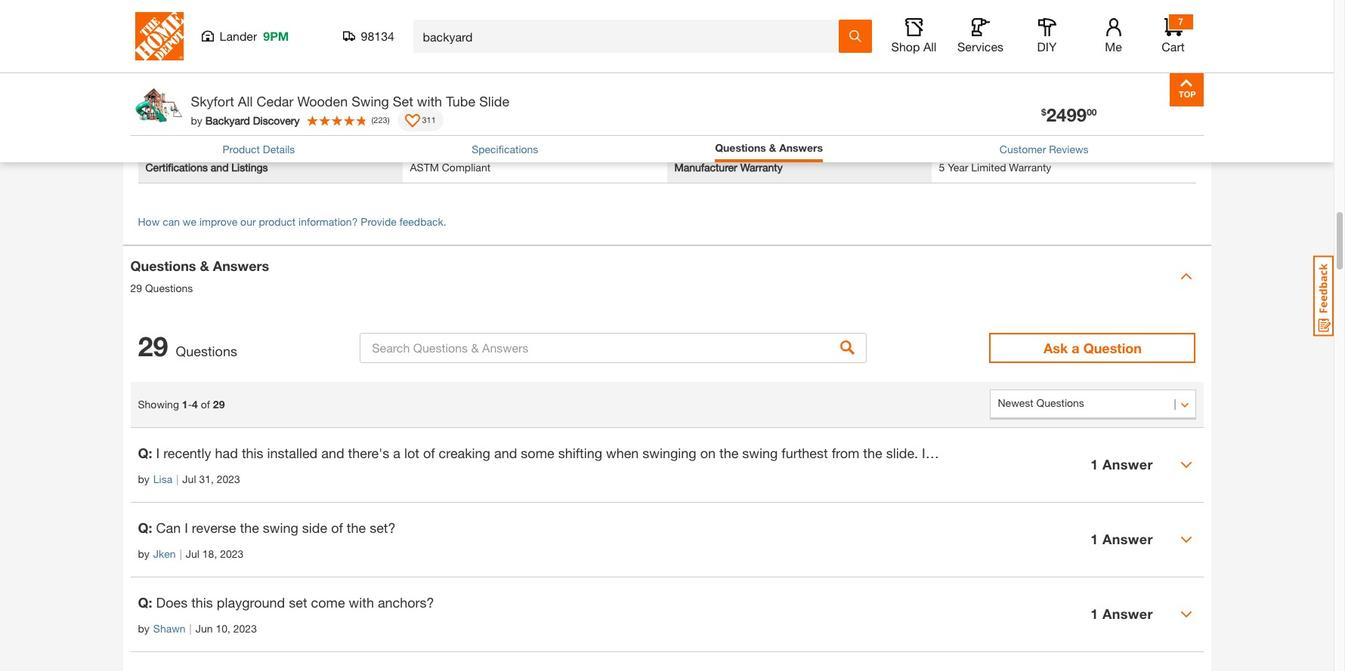 Task type: locate. For each thing, give the bounding box(es) containing it.
something
[[1146, 445, 1210, 462]]

2 1 answer from the top
[[1091, 531, 1153, 548]]

me button
[[1089, 18, 1138, 54]]

lisa
[[153, 473, 172, 486]]

0 vertical spatial with
[[417, 93, 442, 110]]

98134 button
[[343, 29, 395, 44]]

0 vertical spatial all
[[923, 39, 937, 54]]

10,
[[216, 622, 230, 635]]

q: for q: i recently had this installed and there's a lot of creaking and some shifting when swinging on the swing furthest from the slide. is that part of the settling process or something is wrong?
[[138, 445, 152, 462]]

the right from
[[863, 445, 882, 462]]

questions up 4
[[176, 343, 237, 359]]

-
[[188, 398, 192, 411]]

by jken | jul 18, 2023
[[138, 548, 244, 561]]

warranty down the "questions & answers"
[[740, 161, 783, 174]]

swing left furthest
[[742, 445, 778, 462]]

feedback.
[[400, 215, 446, 228]]

wrong?
[[1227, 445, 1273, 462]]

2023 for had
[[217, 473, 240, 486]]

skyfort all cedar wooden swing set with tube slide
[[191, 93, 509, 110]]

q: can i reverse the swing side of the set?
[[138, 520, 396, 536]]

can
[[163, 215, 180, 228]]

2 vertical spatial caret image
[[1180, 609, 1192, 621]]

feedback link image
[[1313, 255, 1334, 337]]

2023
[[217, 473, 240, 486], [220, 548, 244, 561], [233, 622, 257, 635]]

29 inside questions & answers 29 questions
[[130, 282, 142, 295]]

shop
[[891, 39, 920, 54]]

services
[[958, 39, 1004, 54]]

with for set
[[417, 93, 442, 110]]

1 q: from the top
[[138, 445, 152, 462]]

caret image for does this playground set come with anchors?
[[1180, 609, 1192, 621]]

3 q: from the top
[[138, 595, 152, 611]]

answers up manufacturer warranty
[[779, 141, 823, 154]]

product
[[259, 215, 296, 228]]

ask a question
[[1044, 340, 1142, 356]]

2 horizontal spatial warranty
[[1009, 161, 1051, 174]]

1 vertical spatial 29
[[138, 330, 168, 363]]

2023 right 31,
[[217, 473, 240, 486]]

1 1 answer from the top
[[1091, 457, 1153, 473]]

this
[[242, 445, 263, 462], [191, 595, 213, 611]]

questions up 29 questions
[[145, 282, 193, 295]]

29 right 4
[[213, 398, 225, 411]]

all for shop
[[923, 39, 937, 54]]

2 type from the left
[[707, 23, 729, 36]]

1 horizontal spatial this
[[242, 445, 263, 462]]

by left jken button
[[138, 548, 149, 561]]

2 q: from the top
[[138, 520, 152, 536]]

0 vertical spatial &
[[769, 141, 776, 154]]

1 vertical spatial all
[[238, 93, 253, 110]]

there's
[[348, 445, 389, 462]]

is
[[922, 445, 932, 462]]

1 horizontal spatial warranty
[[740, 161, 783, 174]]

ask
[[1044, 340, 1068, 356]]

how
[[138, 215, 160, 228]]

1 horizontal spatial answers
[[779, 141, 823, 154]]

$ 2499 00
[[1041, 104, 1097, 125]]

3 answer from the top
[[1103, 606, 1153, 623]]

of right 4
[[201, 398, 210, 411]]

by left lisa "button"
[[138, 473, 149, 486]]

jul for recently
[[182, 473, 196, 486]]

tube
[[446, 93, 475, 110]]

| right lisa at the bottom of page
[[176, 473, 179, 486]]

swing
[[674, 23, 704, 36], [352, 93, 389, 110]]

answers
[[779, 141, 823, 154], [213, 258, 269, 274]]

1 horizontal spatial swing
[[742, 445, 778, 462]]

jken
[[153, 548, 176, 561]]

| right jken
[[180, 548, 182, 561]]

1 vertical spatial answers
[[213, 258, 269, 274]]

of right part
[[991, 445, 1003, 462]]

|
[[176, 473, 179, 486], [180, 548, 182, 561], [189, 622, 192, 635]]

and left there's
[[321, 445, 344, 462]]

4
[[192, 398, 198, 411]]

& up manufacturer warranty
[[769, 141, 776, 154]]

5
[[939, 161, 945, 174]]

shifting
[[558, 445, 602, 462]]

answer
[[1103, 457, 1153, 473], [1103, 531, 1153, 548], [1103, 606, 1153, 623]]

0 horizontal spatial a
[[393, 445, 401, 462]]

0 vertical spatial a
[[1072, 340, 1080, 356]]

reviews
[[1049, 143, 1089, 156]]

0 vertical spatial jul
[[182, 473, 196, 486]]

0 vertical spatial swing
[[742, 445, 778, 462]]

1 type from the left
[[172, 23, 194, 36]]

0 horizontal spatial swing
[[352, 93, 389, 110]]

question
[[1083, 340, 1142, 356]]

2 vertical spatial q:
[[138, 595, 152, 611]]

a left lot
[[393, 445, 401, 462]]

cedar
[[257, 93, 294, 110]]

questions inside 29 questions
[[176, 343, 237, 359]]

information?
[[299, 215, 358, 228]]

1 vertical spatial answer
[[1103, 531, 1153, 548]]

customer reviews button
[[1000, 141, 1089, 157], [1000, 141, 1089, 157]]

all right shop
[[923, 39, 937, 54]]

2 vertical spatial 2023
[[233, 622, 257, 635]]

our
[[240, 215, 256, 228]]

2023 right 18,
[[220, 548, 244, 561]]

certifications and listings
[[145, 161, 268, 174]]

by for does
[[138, 622, 149, 635]]

1 vertical spatial i
[[185, 520, 188, 536]]

98134
[[361, 29, 394, 43]]

q: i recently had this installed and there's a lot of creaking and some shifting when swinging on the swing furthest from the slide. is that part of the settling process or something is wrong?
[[138, 445, 1273, 462]]

q: for q: does this playground set come with anchors?
[[138, 595, 152, 611]]

jul left 31,
[[182, 473, 196, 486]]

diy
[[1037, 39, 1057, 54]]

1 vertical spatial 2023
[[220, 548, 244, 561]]

1 vertical spatial jul
[[186, 548, 199, 561]]

and down 'product'
[[211, 161, 229, 174]]

on
[[700, 445, 716, 462]]

2 caret image from the top
[[1180, 534, 1192, 546]]

warranty left /
[[138, 124, 192, 141]]

caret image
[[1180, 459, 1192, 471], [1180, 534, 1192, 546], [1180, 609, 1192, 621]]

by left the shawn
[[138, 622, 149, 635]]

0 horizontal spatial i
[[156, 445, 160, 462]]

3 1 answer from the top
[[1091, 606, 1153, 623]]

& inside questions & answers 29 questions
[[200, 258, 209, 274]]

and left some
[[494, 445, 517, 462]]

1 vertical spatial |
[[180, 548, 182, 561]]

how can we improve our product information? provide feedback.
[[138, 215, 446, 228]]

1
[[182, 398, 188, 411], [1091, 457, 1098, 473], [1091, 531, 1098, 548], [1091, 606, 1098, 623]]

q:
[[138, 445, 152, 462], [138, 520, 152, 536], [138, 595, 152, 611]]

1 horizontal spatial all
[[923, 39, 937, 54]]

0 horizontal spatial with
[[349, 595, 374, 611]]

2 horizontal spatial and
[[494, 445, 517, 462]]

questions up manufacturer warranty
[[715, 141, 766, 154]]

set?
[[370, 520, 396, 536]]

answer for lot
[[1103, 457, 1153, 473]]

0 horizontal spatial |
[[176, 473, 179, 486]]

type for swing type
[[707, 23, 729, 36]]

00
[[1087, 107, 1097, 118]]

2 vertical spatial 29
[[213, 398, 225, 411]]

9pm
[[263, 29, 289, 43]]

0 horizontal spatial all
[[238, 93, 253, 110]]

set
[[289, 595, 307, 611]]

1 horizontal spatial &
[[769, 141, 776, 154]]

& down improve
[[200, 258, 209, 274]]

customer
[[1000, 143, 1046, 156]]

1 vertical spatial q:
[[138, 520, 152, 536]]

0 vertical spatial caret image
[[1180, 459, 1192, 471]]

0 horizontal spatial answers
[[213, 258, 269, 274]]

0 vertical spatial 2023
[[217, 473, 240, 486]]

all up by backyard discovery
[[238, 93, 253, 110]]

0 horizontal spatial swing
[[263, 520, 298, 536]]

swing left the side
[[263, 520, 298, 536]]

29 down 'how'
[[130, 282, 142, 295]]

1 horizontal spatial i
[[185, 520, 188, 536]]

2 vertical spatial 1 answer
[[1091, 606, 1153, 623]]

0 horizontal spatial warranty
[[138, 124, 192, 141]]

with inside questions element
[[349, 595, 374, 611]]

2 vertical spatial |
[[189, 622, 192, 635]]

provide
[[361, 215, 397, 228]]

3 caret image from the top
[[1180, 609, 1192, 621]]

a inside questions element
[[393, 445, 401, 462]]

2 answer from the top
[[1103, 531, 1153, 548]]

swing
[[742, 445, 778, 462], [263, 520, 298, 536]]

caret image for can i reverse the swing side of the set?
[[1180, 534, 1192, 546]]

1 horizontal spatial with
[[417, 93, 442, 110]]

of right the side
[[331, 520, 343, 536]]

furthest
[[782, 445, 828, 462]]

i up lisa "button"
[[156, 445, 160, 462]]

&
[[769, 141, 776, 154], [200, 258, 209, 274]]

a right ask
[[1072, 340, 1080, 356]]

1 horizontal spatial a
[[1072, 340, 1080, 356]]

jul left 18,
[[186, 548, 199, 561]]

wave
[[469, 23, 495, 36]]

0 vertical spatial answer
[[1103, 457, 1153, 473]]

1 horizontal spatial and
[[321, 445, 344, 462]]

29 up the showing
[[138, 330, 168, 363]]

jken button
[[153, 546, 176, 562]]

0 vertical spatial 29
[[130, 282, 142, 295]]

1 vertical spatial caret image
[[1180, 534, 1192, 546]]

1 answer for set?
[[1091, 531, 1153, 548]]

type for slide type
[[172, 23, 194, 36]]

1 horizontal spatial |
[[180, 548, 182, 561]]

| left the jun
[[189, 622, 192, 635]]

with
[[417, 93, 442, 110], [349, 595, 374, 611]]

slide right wave on the top left of the page
[[498, 23, 522, 36]]

0 vertical spatial this
[[242, 445, 263, 462]]

1 vertical spatial certifications
[[145, 161, 208, 174]]

0 horizontal spatial type
[[172, 23, 194, 36]]

i right can
[[185, 520, 188, 536]]

1 horizontal spatial type
[[707, 23, 729, 36]]

1 caret image from the top
[[1180, 459, 1192, 471]]

answers down our at the left top of the page
[[213, 258, 269, 274]]

0 horizontal spatial and
[[211, 161, 229, 174]]

& for questions & answers 29 questions
[[200, 258, 209, 274]]

skyfort
[[191, 93, 234, 110]]

1 vertical spatial &
[[200, 258, 209, 274]]

answers inside questions & answers 29 questions
[[213, 258, 269, 274]]

1 vertical spatial 1 answer
[[1091, 531, 1153, 548]]

1 answer from the top
[[1103, 457, 1153, 473]]

services button
[[956, 18, 1005, 54]]

caret image for i recently had this installed and there's a lot of creaking and some shifting when swinging on the swing furthest from the slide. is that part of the settling process or something is wrong?
[[1180, 459, 1192, 471]]

the home depot logo image
[[135, 12, 183, 60]]

certifications down /
[[145, 161, 208, 174]]

slide
[[145, 23, 169, 36], [498, 23, 522, 36], [479, 93, 509, 110]]

this up the jun
[[191, 595, 213, 611]]

with right come
[[349, 595, 374, 611]]

2023 right the 10,
[[233, 622, 257, 635]]

this right had
[[242, 445, 263, 462]]

5 year limited warranty
[[939, 161, 1051, 174]]

q: left recently at bottom
[[138, 445, 152, 462]]

0 vertical spatial swing
[[674, 23, 704, 36]]

questions element
[[130, 428, 1273, 672]]

some
[[521, 445, 554, 462]]

2499
[[1046, 104, 1087, 125]]

warranty down customer
[[1009, 161, 1051, 174]]

2 vertical spatial answer
[[1103, 606, 1153, 623]]

details
[[263, 143, 295, 156]]

2 horizontal spatial |
[[189, 622, 192, 635]]

0 horizontal spatial this
[[191, 595, 213, 611]]

0 vertical spatial |
[[176, 473, 179, 486]]

0 vertical spatial answers
[[779, 141, 823, 154]]

0 horizontal spatial &
[[200, 258, 209, 274]]

1 vertical spatial with
[[349, 595, 374, 611]]

q: left can
[[138, 520, 152, 536]]

by for can
[[138, 548, 149, 561]]

Search Questions & Answers text field
[[360, 333, 867, 363]]

q: left does
[[138, 595, 152, 611]]

q: for q: can i reverse the swing side of the set?
[[138, 520, 152, 536]]

1 vertical spatial this
[[191, 595, 213, 611]]

1 vertical spatial a
[[393, 445, 401, 462]]

cart
[[1162, 39, 1185, 54]]

the
[[719, 445, 739, 462], [863, 445, 882, 462], [1007, 445, 1026, 462], [240, 520, 259, 536], [347, 520, 366, 536]]

type
[[172, 23, 194, 36], [707, 23, 729, 36]]

0 vertical spatial q:
[[138, 445, 152, 462]]

certifications up 'product'
[[204, 124, 285, 141]]

backyard
[[205, 114, 250, 127]]

with up the 311
[[417, 93, 442, 110]]

| for this
[[189, 622, 192, 635]]

1 answer
[[1091, 457, 1153, 473], [1091, 531, 1153, 548], [1091, 606, 1153, 623]]

0 vertical spatial 1 answer
[[1091, 457, 1153, 473]]

answer for set?
[[1103, 531, 1153, 548]]

a inside button
[[1072, 340, 1080, 356]]

all inside button
[[923, 39, 937, 54]]



Task type: describe. For each thing, give the bounding box(es) containing it.
product details
[[222, 143, 295, 156]]

lisa button
[[153, 471, 172, 487]]

showing
[[138, 398, 179, 411]]

caret image
[[1180, 270, 1192, 282]]

swinging
[[643, 445, 697, 462]]

| for i
[[180, 548, 182, 561]]

compliant
[[442, 161, 491, 174]]

by for i
[[138, 473, 149, 486]]

had
[[215, 445, 238, 462]]

spiral
[[410, 23, 437, 36]]

)
[[387, 115, 390, 125]]

or
[[1130, 445, 1142, 462]]

answers for questions & answers
[[779, 141, 823, 154]]

settling
[[1030, 445, 1074, 462]]

slide.
[[886, 445, 918, 462]]

how can we improve our product information? provide feedback. link
[[138, 215, 446, 228]]

1 for does this playground set come with anchors?
[[1091, 606, 1098, 623]]

1 vertical spatial swing
[[263, 520, 298, 536]]

31,
[[199, 473, 214, 486]]

slide type
[[145, 23, 194, 36]]

answers for questions & answers 29 questions
[[213, 258, 269, 274]]

specifications
[[472, 143, 538, 156]]

from
[[832, 445, 860, 462]]

of right lot
[[423, 445, 435, 462]]

shawn button
[[153, 621, 186, 637]]

2023 for reverse
[[220, 548, 244, 561]]

questions down can
[[130, 258, 196, 274]]

| for recently
[[176, 473, 179, 486]]

223
[[374, 115, 387, 125]]

2023 for playground
[[233, 622, 257, 635]]

anchors?
[[378, 595, 434, 611]]

0 vertical spatial certifications
[[204, 124, 285, 141]]

with for come
[[349, 595, 374, 611]]

weight
[[145, 55, 178, 68]]

1 answer for lot
[[1091, 457, 1153, 473]]

wooden
[[297, 93, 348, 110]]

improve
[[199, 215, 237, 228]]

( 223 )
[[371, 115, 390, 125]]

spiral slide, wave slide
[[410, 23, 522, 36]]

29 questions
[[138, 330, 237, 363]]

ask a question button
[[990, 333, 1196, 363]]

playground
[[217, 595, 285, 611]]

the left settling
[[1007, 445, 1026, 462]]

cart 7
[[1162, 16, 1185, 54]]

astm
[[410, 161, 439, 174]]

shop all button
[[890, 18, 938, 54]]

year
[[948, 161, 968, 174]]

by down skyfort
[[191, 114, 202, 127]]

(lb.)
[[226, 55, 243, 68]]

311 button
[[397, 109, 444, 131]]

(
[[371, 115, 374, 125]]

manufacturer warranty
[[674, 161, 783, 174]]

7
[[1178, 16, 1183, 27]]

web
[[963, 23, 985, 36]]

creaking
[[439, 445, 490, 462]]

capacity
[[181, 55, 223, 68]]

1 for can i reverse the swing side of the set?
[[1091, 531, 1098, 548]]

/
[[196, 124, 201, 141]]

jun
[[196, 622, 213, 635]]

by backyard discovery
[[191, 114, 300, 127]]

come
[[311, 595, 345, 611]]

product image image
[[134, 80, 183, 129]]

the left set? on the left of page
[[347, 520, 366, 536]]

belt,
[[939, 23, 961, 36]]

that
[[936, 445, 960, 462]]

can
[[156, 520, 181, 536]]

lot
[[404, 445, 419, 462]]

$
[[1041, 107, 1046, 118]]

process
[[1078, 445, 1126, 462]]

questions & answers 29 questions
[[130, 258, 269, 295]]

0 vertical spatial i
[[156, 445, 160, 462]]

1 vertical spatial swing
[[352, 93, 389, 110]]

showing 1 - 4 of 29
[[138, 398, 225, 411]]

lander 9pm
[[220, 29, 289, 43]]

q: does this playground set come with anchors?
[[138, 595, 434, 611]]

manufacturer
[[674, 161, 737, 174]]

product
[[222, 143, 260, 156]]

me
[[1105, 39, 1122, 54]]

the right the "on" on the right bottom of page
[[719, 445, 739, 462]]

display image
[[405, 114, 420, 129]]

listings
[[231, 161, 268, 174]]

slide up weight
[[145, 23, 169, 36]]

diy button
[[1023, 18, 1071, 54]]

slide right tube
[[479, 93, 509, 110]]

jul for i
[[186, 548, 199, 561]]

weight capacity (lb.)
[[145, 55, 243, 68]]

all for skyfort
[[238, 93, 253, 110]]

recently
[[163, 445, 211, 462]]

belt, web
[[939, 23, 985, 36]]

shop all
[[891, 39, 937, 54]]

311
[[422, 115, 436, 125]]

part
[[963, 445, 988, 462]]

discovery
[[253, 114, 300, 127]]

What can we help you find today? search field
[[423, 20, 838, 52]]

by shawn | jun 10, 2023
[[138, 622, 257, 635]]

does
[[156, 595, 188, 611]]

swing type
[[674, 23, 729, 36]]

lander
[[220, 29, 257, 43]]

installed
[[267, 445, 318, 462]]

1 horizontal spatial swing
[[674, 23, 704, 36]]

& for questions & answers
[[769, 141, 776, 154]]

1 for i recently had this installed and there's a lot of creaking and some shifting when swinging on the swing furthest from the slide. is that part of the settling process or something is wrong?
[[1091, 457, 1098, 473]]

the right reverse
[[240, 520, 259, 536]]

set
[[393, 93, 413, 110]]

limited
[[971, 161, 1006, 174]]



Task type: vqa. For each thing, say whether or not it's contained in the screenshot.
98134 at top
yes



